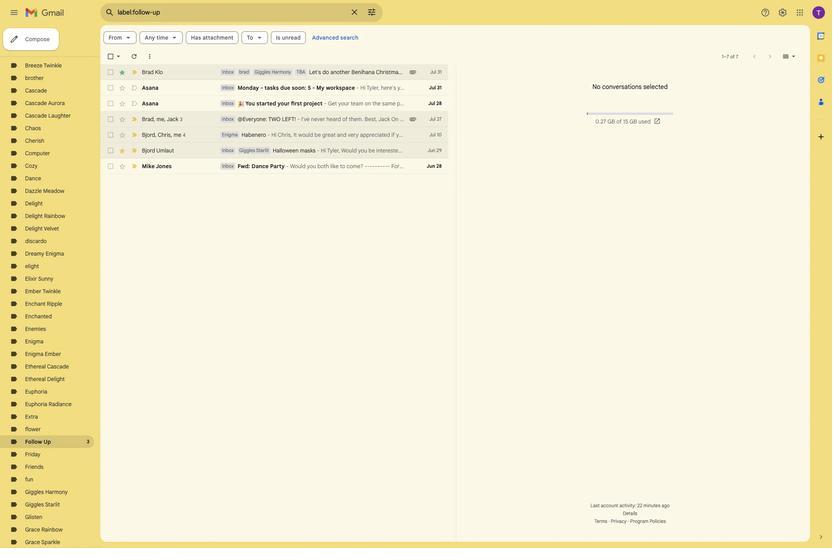 Task type: vqa. For each thing, say whether or not it's contained in the screenshot.
due
yes



Task type: describe. For each thing, give the bounding box(es) containing it.
dazzle meadow
[[25, 188, 64, 195]]

28 for asana
[[437, 100, 442, 106]]

flower link
[[25, 426, 41, 433]]

has attachment
[[191, 34, 234, 41]]

time inside row
[[415, 69, 426, 76]]

to
[[247, 34, 253, 41]]

has attachment image
[[409, 68, 417, 76]]

10
[[437, 132, 442, 138]]

friends
[[25, 464, 44, 471]]

euphoria link
[[25, 388, 47, 395]]

time inside dropdown button
[[157, 34, 168, 41]]

monday
[[238, 84, 259, 91]]

row containing bjord umlaut
[[100, 143, 448, 159]]

jack
[[167, 116, 179, 123]]

do
[[323, 69, 329, 76]]

inbox inside inbox fwd: dance party -
[[222, 163, 234, 169]]

search mail image
[[103, 5, 117, 20]]

last account activity: 22 minutes ago details terms · privacy · program policies
[[591, 503, 670, 525]]

euphoria radiance
[[25, 401, 72, 408]]

row containing mike jones
[[100, 159, 448, 174]]

terms link
[[595, 519, 608, 525]]

has
[[191, 34, 201, 41]]

radiance
[[49, 401, 72, 408]]

cascade up ethereal delight link
[[47, 363, 69, 370]]

account
[[601, 503, 619, 509]]

1 inbox from the top
[[222, 69, 234, 75]]

selected
[[644, 83, 668, 91]]

2 row from the top
[[100, 80, 448, 96]]

first
[[291, 100, 302, 107]]

masks
[[300, 147, 316, 154]]

brother
[[25, 75, 44, 82]]

- down my
[[323, 100, 328, 107]]

enigma ember
[[25, 351, 61, 358]]

delight for delight velvet
[[25, 225, 43, 232]]

any time button
[[140, 31, 183, 44]]

ethereal cascade link
[[25, 363, 69, 370]]

jones
[[156, 163, 172, 170]]

follow up
[[25, 439, 51, 446]]

giggles up glisten
[[25, 501, 44, 508]]

grace sparkle link
[[25, 539, 60, 546]]

chaos
[[25, 125, 41, 132]]

brad for brad , me , jack 3
[[142, 116, 154, 123]]

delight rainbow link
[[25, 213, 65, 220]]

jul for row containing brad klo
[[430, 69, 437, 75]]

1 · from the left
[[609, 519, 610, 525]]

ember twinkle link
[[25, 288, 61, 295]]

support image
[[761, 8, 771, 17]]

jul for row containing brad
[[430, 116, 436, 122]]

bjord for bjord , chris , me 4
[[142, 131, 155, 138]]

Search mail text field
[[118, 9, 345, 16]]

enemies link
[[25, 326, 46, 333]]

1 vertical spatial 31
[[437, 85, 442, 91]]

sunny
[[38, 275, 53, 282]]

- right the party
[[286, 163, 289, 170]]

0 vertical spatial 31
[[438, 69, 442, 75]]

velvet
[[44, 225, 59, 232]]

elixir sunny link
[[25, 275, 53, 282]]

follow link to manage storage image
[[654, 118, 662, 126]]

brad for brad klo
[[142, 69, 154, 76]]

tba
[[297, 69, 305, 75]]

brad
[[239, 69, 249, 75]]

ethereal delight link
[[25, 376, 65, 383]]

5 inbox from the top
[[222, 148, 234, 153]]

0 vertical spatial ember
[[25, 288, 41, 295]]

grace for grace rainbow
[[25, 527, 40, 534]]

dreamy enigma link
[[25, 250, 64, 257]]

friends link
[[25, 464, 44, 471]]

twinkle for ember twinkle
[[43, 288, 61, 295]]

fun
[[25, 476, 33, 483]]

jul up jul 28
[[429, 85, 436, 91]]

breeze twinkle
[[25, 62, 62, 69]]

grace rainbow
[[25, 527, 63, 534]]

discardo link
[[25, 238, 47, 245]]

due
[[280, 84, 290, 91]]

0.27 gb of 15 gb used
[[596, 118, 651, 125]]

1 vertical spatial of
[[617, 118, 622, 125]]

1 vertical spatial giggles starlit
[[25, 501, 60, 508]]

- right left!
[[297, 116, 300, 123]]

halloween
[[273, 147, 299, 154]]

harmony inside no conversations selected main content
[[272, 69, 291, 75]]

- right 5
[[313, 84, 315, 91]]

29
[[437, 148, 442, 153]]

no conversations selected main content
[[100, 25, 811, 542]]

rainbow for grace rainbow
[[42, 527, 63, 534]]

cherish
[[25, 137, 44, 144]]

klo
[[155, 69, 163, 76]]

4
[[183, 132, 186, 138]]

1
[[722, 54, 724, 59]]

two
[[268, 116, 281, 123]]

enchant ripple link
[[25, 301, 62, 308]]

fun link
[[25, 476, 33, 483]]

dance link
[[25, 175, 41, 182]]

computer link
[[25, 150, 50, 157]]

started
[[257, 100, 276, 107]]

halloween masks -
[[273, 147, 321, 154]]

🎉 image
[[238, 101, 244, 107]]

cozy link
[[25, 162, 38, 169]]

refresh image
[[130, 53, 138, 60]]

party
[[270, 163, 285, 170]]

cascade aurora link
[[25, 100, 65, 107]]

advanced search options image
[[364, 4, 380, 20]]

ember twinkle
[[25, 288, 61, 295]]

3 inside "navigation"
[[87, 439, 89, 445]]

enchant
[[25, 301, 46, 308]]

delight velvet
[[25, 225, 59, 232]]

cascade laughter
[[25, 112, 71, 119]]

enigma ember link
[[25, 351, 61, 358]]

delight for delight link
[[25, 200, 43, 207]]

1 gb from the left
[[608, 118, 615, 125]]

tasks
[[265, 84, 279, 91]]

bjord umlaut
[[142, 147, 174, 154]]

@everyone:
[[238, 116, 267, 123]]

ethereal for ethereal cascade
[[25, 363, 46, 370]]

is unread
[[276, 34, 301, 41]]

from
[[109, 34, 122, 41]]

cascade aurora
[[25, 100, 65, 107]]

privacy
[[611, 519, 627, 525]]

search
[[341, 34, 359, 41]]

rainbow for delight rainbow
[[44, 213, 65, 220]]

jul 27
[[430, 116, 442, 122]]

cascade link
[[25, 87, 47, 94]]

umlaut
[[156, 147, 174, 154]]

cascade for cascade aurora
[[25, 100, 47, 107]]

from button
[[104, 31, 137, 44]]

3 row from the top
[[100, 96, 448, 111]]

giggles down fun link
[[25, 489, 44, 496]]

follow up link
[[25, 439, 51, 446]]

2 7 from the left
[[736, 54, 739, 59]]

next
[[403, 69, 414, 76]]

mike jones
[[142, 163, 172, 170]]

compose
[[25, 36, 50, 43]]

euphoria for euphoria radiance
[[25, 401, 47, 408]]

another
[[331, 69, 350, 76]]

euphoria for euphoria link
[[25, 388, 47, 395]]

bjord for bjord umlaut
[[142, 147, 155, 154]]

giggles harmony inside "navigation"
[[25, 489, 68, 496]]



Task type: locate. For each thing, give the bounding box(es) containing it.
giggles up tasks
[[255, 69, 271, 75]]

2 grace from the top
[[25, 539, 40, 546]]

0 horizontal spatial me
[[157, 116, 164, 123]]

up
[[44, 439, 51, 446]]

1 horizontal spatial giggles harmony
[[255, 69, 291, 75]]

inbox inside inbox @everyone: two left! -
[[222, 116, 234, 122]]

jul left 10
[[430, 132, 436, 138]]

7 row from the top
[[100, 159, 448, 174]]

inbox @everyone: two left! -
[[222, 116, 301, 123]]

jul 31 right has attachment icon
[[430, 69, 442, 75]]

ripple
[[47, 301, 62, 308]]

extra
[[25, 414, 38, 421]]

7
[[727, 54, 729, 59], [736, 54, 739, 59]]

jul 10
[[430, 132, 442, 138]]

dreamy enigma
[[25, 250, 64, 257]]

1 horizontal spatial 3
[[180, 116, 183, 122]]

giggles starlit down giggles harmony link
[[25, 501, 60, 508]]

2 brad from the top
[[142, 116, 154, 123]]

brad
[[142, 69, 154, 76], [142, 116, 154, 123]]

inbox left fwd:
[[222, 163, 234, 169]]

1 vertical spatial jul 31
[[429, 85, 442, 91]]

privacy link
[[611, 519, 627, 525]]

3 inbox from the top
[[222, 100, 234, 106]]

2 euphoria from the top
[[25, 401, 47, 408]]

0 horizontal spatial dance
[[25, 175, 41, 182]]

to button
[[242, 31, 268, 44]]

0 vertical spatial starlit
[[256, 148, 269, 153]]

None checkbox
[[107, 68, 115, 76], [107, 84, 115, 92], [107, 68, 115, 76], [107, 84, 115, 92]]

1 horizontal spatial me
[[174, 131, 181, 138]]

bjord up mike
[[142, 147, 155, 154]]

asana
[[142, 84, 159, 91], [142, 100, 159, 107]]

0 vertical spatial 3
[[180, 116, 183, 122]]

giggles starlit link
[[25, 501, 60, 508]]

benihana
[[352, 69, 375, 76]]

1 vertical spatial 28
[[437, 163, 442, 169]]

1 horizontal spatial harmony
[[272, 69, 291, 75]]

grace down "grace rainbow" at the left bottom of page
[[25, 539, 40, 546]]

1 horizontal spatial ·
[[628, 519, 629, 525]]

1 horizontal spatial giggles starlit
[[239, 148, 269, 153]]

28 for mike jones
[[437, 163, 442, 169]]

0 vertical spatial of
[[731, 54, 735, 59]]

breeze twinkle link
[[25, 62, 62, 69]]

1 – 7 of 7
[[722, 54, 739, 59]]

delight link
[[25, 200, 43, 207]]

delight for delight rainbow
[[25, 213, 43, 220]]

0 horizontal spatial giggles starlit
[[25, 501, 60, 508]]

row up tasks
[[100, 64, 448, 80]]

1 horizontal spatial 7
[[736, 54, 739, 59]]

1 grace from the top
[[25, 527, 40, 534]]

- left tasks
[[261, 84, 263, 91]]

· right terms link on the bottom right
[[609, 519, 610, 525]]

jun left 29
[[428, 148, 436, 153]]

row up the party
[[100, 143, 448, 159]]

jul left 27 at the right of the page
[[430, 116, 436, 122]]

1 vertical spatial jun
[[427, 163, 435, 169]]

inbox
[[222, 69, 234, 75], [222, 85, 234, 91], [222, 100, 234, 106], [222, 116, 234, 122], [222, 148, 234, 153], [222, 163, 234, 169]]

enigma for enigma habenero -
[[222, 132, 238, 138]]

2 gb from the left
[[630, 118, 637, 125]]

let's do another benihana christmas next time
[[309, 69, 426, 76]]

project
[[304, 100, 323, 107]]

0 vertical spatial me
[[157, 116, 164, 123]]

glisten link
[[25, 514, 42, 521]]

0 vertical spatial giggles harmony
[[255, 69, 291, 75]]

giggles starlit down habenero
[[239, 148, 269, 153]]

jun for jun 29
[[428, 148, 436, 153]]

1 vertical spatial asana
[[142, 100, 159, 107]]

0 vertical spatial harmony
[[272, 69, 291, 75]]

delight up discardo
[[25, 225, 43, 232]]

asana down the "brad klo" in the left of the page
[[142, 84, 159, 91]]

cozy
[[25, 162, 38, 169]]

0 vertical spatial time
[[157, 34, 168, 41]]

1 vertical spatial dance
[[25, 175, 41, 182]]

brad , me , jack 3
[[142, 116, 183, 123]]

1 horizontal spatial starlit
[[256, 148, 269, 153]]

- right habenero
[[268, 131, 270, 138]]

grace rainbow link
[[25, 527, 63, 534]]

6 row from the top
[[100, 143, 448, 159]]

laughter
[[48, 112, 71, 119]]

0 horizontal spatial 7
[[727, 54, 729, 59]]

ethereal up euphoria link
[[25, 376, 46, 383]]

habenero
[[242, 131, 266, 138]]

brad left klo
[[142, 69, 154, 76]]

inbox fwd: dance party -
[[222, 163, 290, 170]]

of
[[731, 54, 735, 59], [617, 118, 622, 125]]

starlit up inbox fwd: dance party -
[[256, 148, 269, 153]]

glisten
[[25, 514, 42, 521]]

no
[[593, 83, 601, 91]]

euphoria down euphoria link
[[25, 401, 47, 408]]

2 · from the left
[[628, 519, 629, 525]]

rainbow up velvet
[[44, 213, 65, 220]]

starlit inside "navigation"
[[45, 501, 60, 508]]

details
[[623, 511, 638, 517]]

flower
[[25, 426, 41, 433]]

my
[[317, 84, 325, 91]]

grace for grace sparkle
[[25, 539, 40, 546]]

1 horizontal spatial gb
[[630, 118, 637, 125]]

twinkle right breeze
[[44, 62, 62, 69]]

details link
[[623, 511, 638, 517]]

6 inbox from the top
[[222, 163, 234, 169]]

1 vertical spatial euphoria
[[25, 401, 47, 408]]

None checkbox
[[107, 53, 115, 60], [107, 100, 115, 108], [107, 115, 115, 123], [107, 131, 115, 139], [107, 147, 115, 155], [107, 162, 115, 170], [107, 53, 115, 60], [107, 100, 115, 108], [107, 115, 115, 123], [107, 131, 115, 139], [107, 147, 115, 155], [107, 162, 115, 170]]

· down details
[[628, 519, 629, 525]]

dance inside "navigation"
[[25, 175, 41, 182]]

0 horizontal spatial of
[[617, 118, 622, 125]]

giggles harmony up giggles starlit link
[[25, 489, 68, 496]]

7 right 1 at the right
[[727, 54, 729, 59]]

friday link
[[25, 451, 40, 458]]

enigma down enigma link at the left bottom
[[25, 351, 43, 358]]

jul for 5th row from the bottom
[[428, 100, 435, 106]]

1 vertical spatial bjord
[[142, 147, 155, 154]]

0 horizontal spatial 3
[[87, 439, 89, 445]]

28 up 27 at the right of the page
[[437, 100, 442, 106]]

sparkle
[[41, 539, 60, 546]]

0.27
[[596, 118, 607, 125]]

1 horizontal spatial ember
[[45, 351, 61, 358]]

1 ethereal from the top
[[25, 363, 46, 370]]

giggles down enigma habenero -
[[239, 148, 255, 153]]

main menu image
[[9, 8, 19, 17]]

enigma inside enigma habenero -
[[222, 132, 238, 138]]

giggles starlit
[[239, 148, 269, 153], [25, 501, 60, 508]]

inbox down enigma habenero -
[[222, 148, 234, 153]]

left!
[[282, 116, 296, 123]]

workspace
[[326, 84, 355, 91]]

me left jack
[[157, 116, 164, 123]]

tab list
[[811, 25, 833, 520]]

enigma left habenero
[[222, 132, 238, 138]]

time right next
[[415, 69, 426, 76]]

0 horizontal spatial ·
[[609, 519, 610, 525]]

0 vertical spatial twinkle
[[44, 62, 62, 69]]

no conversations selected
[[593, 83, 668, 91]]

row down halloween
[[100, 159, 448, 174]]

starlit inside row
[[256, 148, 269, 153]]

enigma down enemies link
[[25, 338, 43, 345]]

cascade for "cascade" link
[[25, 87, 47, 94]]

bjord
[[142, 131, 155, 138], [142, 147, 155, 154]]

asana for second row from the top of the no conversations selected main content
[[142, 84, 159, 91]]

toggle split pane mode image
[[782, 53, 790, 60]]

0 vertical spatial rainbow
[[44, 213, 65, 220]]

delight down dazzle
[[25, 200, 43, 207]]

0 horizontal spatial gb
[[608, 118, 615, 125]]

0 vertical spatial euphoria
[[25, 388, 47, 395]]

1 asana from the top
[[142, 84, 159, 91]]

dazzle
[[25, 188, 42, 195]]

inbox left the 🎉 icon
[[222, 100, 234, 106]]

1 horizontal spatial dance
[[252, 163, 269, 170]]

delight
[[25, 200, 43, 207], [25, 213, 43, 220], [25, 225, 43, 232], [47, 376, 65, 383]]

gb right 15
[[630, 118, 637, 125]]

0 vertical spatial brad
[[142, 69, 154, 76]]

0 horizontal spatial giggles harmony
[[25, 489, 68, 496]]

1 vertical spatial time
[[415, 69, 426, 76]]

navigation containing compose
[[0, 25, 100, 548]]

ethereal for ethereal delight
[[25, 376, 46, 383]]

jul 31 up jul 28
[[429, 85, 442, 91]]

bjord left chris
[[142, 131, 155, 138]]

jun down jun 29
[[427, 163, 435, 169]]

0 horizontal spatial ember
[[25, 288, 41, 295]]

delight down ethereal cascade 'link'
[[47, 376, 65, 383]]

has attachment button
[[186, 31, 239, 44]]

cascade
[[25, 87, 47, 94], [25, 100, 47, 107], [25, 112, 47, 119], [47, 363, 69, 370]]

grace
[[25, 527, 40, 534], [25, 539, 40, 546]]

euphoria down ethereal delight at the left of the page
[[25, 388, 47, 395]]

cascade down "cascade" link
[[25, 100, 47, 107]]

gb right 0.27
[[608, 118, 615, 125]]

inbox left @everyone:
[[222, 116, 234, 122]]

cascade laughter link
[[25, 112, 71, 119]]

dance up dazzle
[[25, 175, 41, 182]]

0 vertical spatial bjord
[[142, 131, 155, 138]]

0 vertical spatial jun
[[428, 148, 436, 153]]

inbox left the brad
[[222, 69, 234, 75]]

dance inside row
[[252, 163, 269, 170]]

asana up brad , me , jack 3
[[142, 100, 159, 107]]

jul right has attachment icon
[[430, 69, 437, 75]]

1 vertical spatial brad
[[142, 116, 154, 123]]

euphoria
[[25, 388, 47, 395], [25, 401, 47, 408]]

5 row from the top
[[100, 127, 448, 143]]

0 vertical spatial asana
[[142, 84, 159, 91]]

3 inside brad , me , jack 3
[[180, 116, 183, 122]]

cascade for cascade laughter
[[25, 112, 47, 119]]

0 vertical spatial grace
[[25, 527, 40, 534]]

inbox inside the inbox monday - tasks due soon: 5 - my workspace -
[[222, 85, 234, 91]]

settings image
[[778, 8, 788, 17]]

row down two
[[100, 127, 448, 143]]

1 horizontal spatial time
[[415, 69, 426, 76]]

enchant ripple
[[25, 301, 62, 308]]

rainbow up sparkle
[[42, 527, 63, 534]]

2 ethereal from the top
[[25, 376, 46, 383]]

row down started at left
[[100, 111, 448, 127]]

- right masks
[[317, 147, 320, 154]]

row containing bjord
[[100, 127, 448, 143]]

0 horizontal spatial time
[[157, 34, 168, 41]]

28 down 29
[[437, 163, 442, 169]]

0 horizontal spatial harmony
[[45, 489, 68, 496]]

gb
[[608, 118, 615, 125], [630, 118, 637, 125]]

has attachment image
[[409, 115, 417, 123]]

1 brad from the top
[[142, 69, 154, 76]]

31 up jul 28
[[437, 85, 442, 91]]

me left 4
[[174, 131, 181, 138]]

starlit down giggles harmony link
[[45, 501, 60, 508]]

-
[[261, 84, 263, 91], [313, 84, 315, 91], [357, 84, 359, 91], [323, 100, 328, 107], [297, 116, 300, 123], [268, 131, 270, 138], [317, 147, 320, 154], [286, 163, 289, 170]]

giggles harmony up tasks
[[255, 69, 291, 75]]

22
[[638, 503, 643, 509]]

1 vertical spatial twinkle
[[43, 288, 61, 295]]

4 row from the top
[[100, 111, 448, 127]]

inbox left monday
[[222, 85, 234, 91]]

mike
[[142, 163, 155, 170]]

twinkle
[[44, 62, 62, 69], [43, 288, 61, 295]]

advanced search button
[[309, 31, 362, 45]]

cascade up chaos link
[[25, 112, 47, 119]]

asana for 5th row from the bottom
[[142, 100, 159, 107]]

activity:
[[620, 503, 636, 509]]

enigma for enigma
[[25, 338, 43, 345]]

breeze
[[25, 62, 42, 69]]

gmail image
[[25, 5, 68, 20]]

1 row from the top
[[100, 64, 448, 80]]

None search field
[[100, 3, 383, 22]]

0 horizontal spatial starlit
[[45, 501, 60, 508]]

7 right –
[[736, 54, 739, 59]]

delight down delight link
[[25, 213, 43, 220]]

row containing brad klo
[[100, 64, 448, 80]]

dance right fwd:
[[252, 163, 269, 170]]

- down benihana
[[357, 84, 359, 91]]

clear search image
[[347, 4, 363, 20]]

inbox monday - tasks due soon: 5 - my workspace -
[[222, 84, 361, 91]]

is unread button
[[271, 31, 306, 44]]

1 euphoria from the top
[[25, 388, 47, 395]]

navigation
[[0, 25, 100, 548]]

twinkle up 'ripple'
[[43, 288, 61, 295]]

row up two
[[100, 96, 448, 111]]

soon:
[[292, 84, 306, 91]]

jun 29
[[428, 148, 442, 153]]

jul up jul 27
[[428, 100, 435, 106]]

terms
[[595, 519, 608, 525]]

more image
[[146, 53, 154, 60]]

1 vertical spatial me
[[174, 131, 181, 138]]

of right –
[[731, 54, 735, 59]]

2 bjord from the top
[[142, 147, 155, 154]]

1 vertical spatial ethereal
[[25, 376, 46, 383]]

0 vertical spatial jul 31
[[430, 69, 442, 75]]

jun for jun 28
[[427, 163, 435, 169]]

2 28 from the top
[[437, 163, 442, 169]]

2 asana from the top
[[142, 100, 159, 107]]

advanced search
[[312, 34, 359, 41]]

0 vertical spatial giggles starlit
[[239, 148, 269, 153]]

enigma right dreamy
[[46, 250, 64, 257]]

1 vertical spatial starlit
[[45, 501, 60, 508]]

jun
[[428, 148, 436, 153], [427, 163, 435, 169]]

enchanted
[[25, 313, 52, 320]]

row
[[100, 64, 448, 80], [100, 80, 448, 96], [100, 96, 448, 111], [100, 111, 448, 127], [100, 127, 448, 143], [100, 143, 448, 159], [100, 159, 448, 174]]

harmony up due
[[272, 69, 291, 75]]

2 inbox from the top
[[222, 85, 234, 91]]

rainbow
[[44, 213, 65, 220], [42, 527, 63, 534]]

of left 15
[[617, 118, 622, 125]]

ember up enchant
[[25, 288, 41, 295]]

1 vertical spatial harmony
[[45, 489, 68, 496]]

brad up bjord , chris , me 4
[[142, 116, 154, 123]]

31 right has attachment icon
[[438, 69, 442, 75]]

1 horizontal spatial of
[[731, 54, 735, 59]]

row up started at left
[[100, 80, 448, 96]]

ethereal down enigma ember link
[[25, 363, 46, 370]]

4 inbox from the top
[[222, 116, 234, 122]]

cascade down brother
[[25, 87, 47, 94]]

grace down glisten link
[[25, 527, 40, 534]]

0 vertical spatial 28
[[437, 100, 442, 106]]

1 7 from the left
[[727, 54, 729, 59]]

,
[[154, 116, 155, 123], [164, 116, 166, 123], [155, 131, 157, 138], [171, 131, 172, 138]]

1 vertical spatial giggles harmony
[[25, 489, 68, 496]]

row containing brad
[[100, 111, 448, 127]]

time right any
[[157, 34, 168, 41]]

giggles starlit inside no conversations selected main content
[[239, 148, 269, 153]]

1 vertical spatial 3
[[87, 439, 89, 445]]

twinkle for breeze twinkle
[[44, 62, 62, 69]]

1 vertical spatial ember
[[45, 351, 61, 358]]

ember up ethereal cascade
[[45, 351, 61, 358]]

0 vertical spatial ethereal
[[25, 363, 46, 370]]

1 vertical spatial grace
[[25, 539, 40, 546]]

1 28 from the top
[[437, 100, 442, 106]]

1 vertical spatial rainbow
[[42, 527, 63, 534]]

·
[[609, 519, 610, 525], [628, 519, 629, 525]]

0 vertical spatial dance
[[252, 163, 269, 170]]

1 bjord from the top
[[142, 131, 155, 138]]

enigma for enigma ember
[[25, 351, 43, 358]]

harmony up giggles starlit link
[[45, 489, 68, 496]]

unread
[[282, 34, 301, 41]]

elixir sunny
[[25, 275, 53, 282]]

giggles harmony inside row
[[255, 69, 291, 75]]

ago
[[662, 503, 670, 509]]



